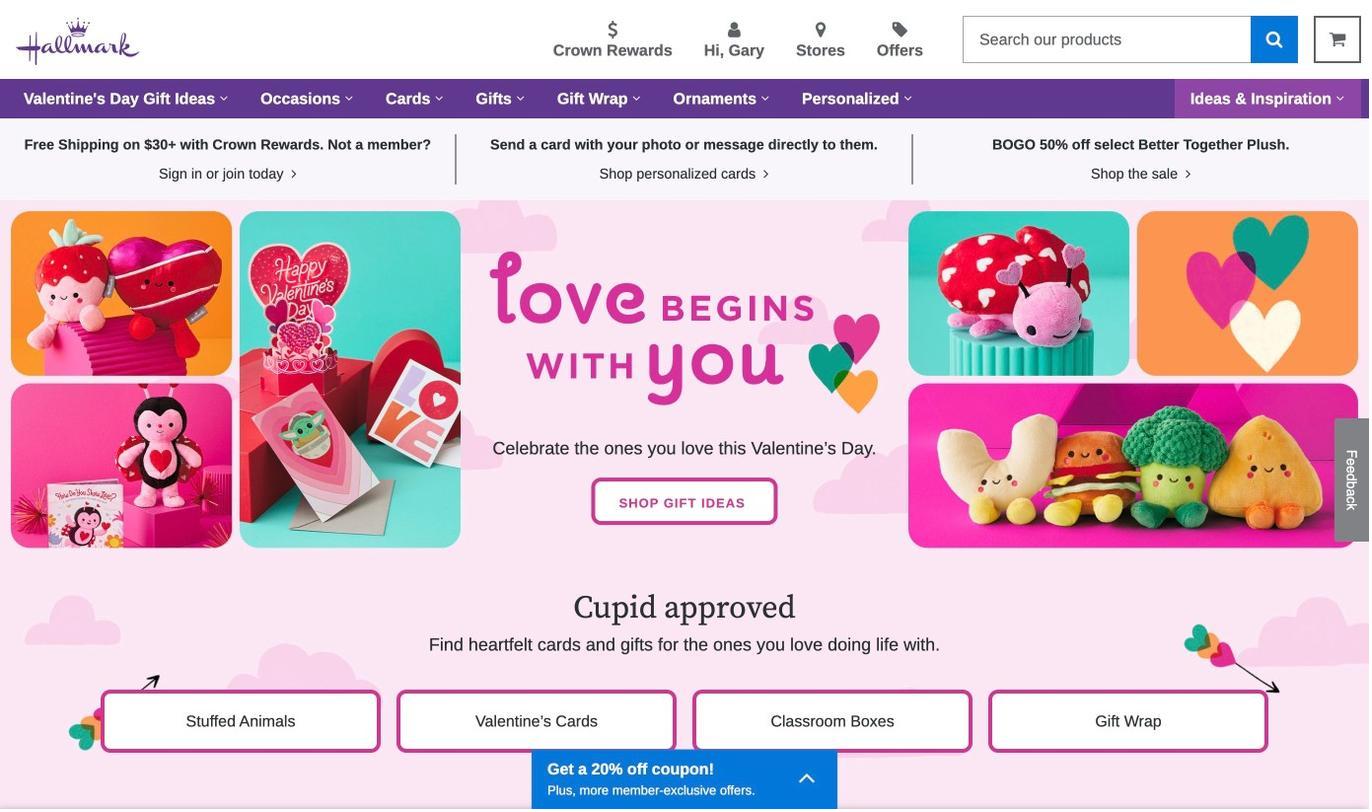 Task type: locate. For each thing, give the bounding box(es) containing it.
none search field inside banner
[[963, 16, 1299, 63]]

menu
[[172, 17, 948, 62]]

None search field
[[963, 16, 1299, 63]]

menu inside banner
[[172, 17, 948, 62]]

Search our products search field
[[963, 16, 1252, 63]]

shopping cart image
[[1330, 30, 1347, 48]]

region
[[0, 558, 1370, 809]]

1 vertical spatial banner
[[93, 590, 1277, 658]]

banner
[[0, 0, 1370, 118], [93, 590, 1277, 658]]

icon image
[[288, 167, 297, 181], [760, 167, 769, 181], [1183, 167, 1192, 181], [798, 763, 816, 791]]

menu bar
[[8, 79, 1362, 118]]

valentine's day cards image
[[0, 785, 1370, 809]]

hallmark image
[[16, 18, 140, 65]]

main content
[[0, 118, 1370, 809]]



Task type: describe. For each thing, give the bounding box(es) containing it.
0 vertical spatial banner
[[0, 0, 1370, 118]]

search image
[[1267, 30, 1283, 48]]

cupid approved image
[[0, 558, 1370, 809]]

menu bar inside banner
[[8, 79, 1362, 118]]

images of valentine's day better togethers, cards, and plushes on a light pink background with clouds image
[[0, 201, 1370, 558]]



Task type: vqa. For each thing, say whether or not it's contained in the screenshot.
Proceed to checkout
no



